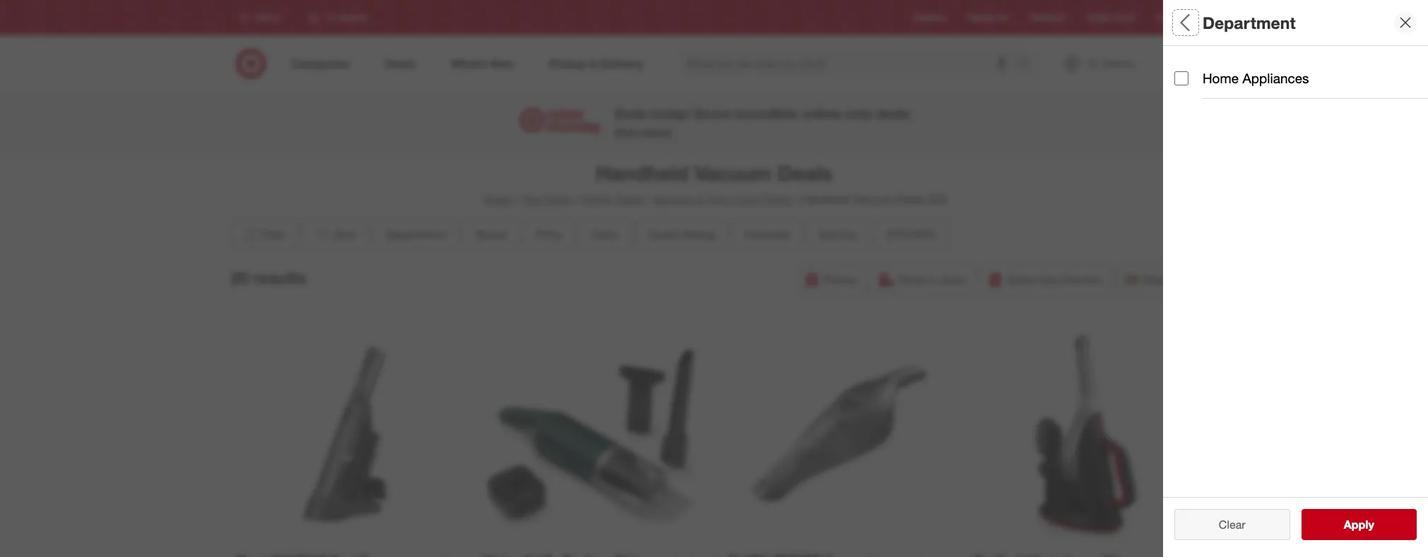 Task type: vqa. For each thing, say whether or not it's contained in the screenshot.
Handheld
yes



Task type: describe. For each thing, give the bounding box(es) containing it.
registry
[[914, 12, 946, 23]]

shop in store
[[898, 273, 966, 287]]

guest rating button
[[636, 219, 727, 250]]

start
[[615, 126, 639, 138]]

see
[[1329, 518, 1350, 532]]

see results
[[1329, 518, 1389, 532]]

all filters dialog
[[1163, 0, 1428, 558]]

redcard
[[1031, 12, 1065, 23]]

price
[[536, 227, 562, 242]]

rating
[[682, 227, 715, 242]]

day
[[1039, 273, 1059, 287]]

color button
[[579, 219, 631, 250]]

stores
[[1176, 12, 1200, 23]]

1 horizontal spatial department button
[[1175, 46, 1428, 95]]

deals
[[876, 106, 910, 122]]

&
[[696, 192, 704, 206]]

clear all
[[1212, 518, 1253, 532]]

apply button
[[1301, 510, 1417, 541]]

results for see results
[[1353, 518, 1389, 532]]

all filters
[[1175, 12, 1243, 32]]

filter
[[261, 227, 286, 242]]

20 results
[[231, 268, 306, 288]]

filters
[[1199, 12, 1243, 32]]

home appliances
[[1203, 70, 1309, 86]]

vacuum & floor care deals link
[[653, 192, 791, 206]]

Home Appliances checkbox
[[1175, 71, 1189, 85]]

shop
[[898, 273, 925, 287]]

ad
[[998, 12, 1008, 23]]

brand button
[[464, 219, 518, 250]]

3 / from the left
[[646, 192, 650, 206]]

price button
[[524, 219, 574, 250]]

weekly ad link
[[968, 12, 1008, 24]]

department dialog
[[1163, 0, 1428, 558]]

floor
[[707, 192, 733, 206]]

2 / from the left
[[575, 192, 579, 206]]

results for 20 results
[[253, 268, 306, 288]]

color
[[591, 227, 619, 242]]

deals left (20)
[[896, 192, 925, 206]]

target circle link
[[1087, 12, 1135, 24]]

store
[[940, 273, 966, 287]]

brand
[[476, 227, 506, 242]]

clear button
[[1175, 510, 1290, 541]]

apply
[[1344, 518, 1374, 532]]

deals up color
[[615, 192, 643, 206]]

sold by button
[[807, 219, 869, 250]]

saving
[[641, 126, 672, 138]]

same
[[1007, 273, 1036, 287]]

all
[[1242, 518, 1253, 532]]

delivery
[[1062, 273, 1103, 287]]

clear for clear all
[[1212, 518, 1239, 532]]

today!
[[651, 106, 690, 122]]

0 horizontal spatial handheld
[[596, 160, 689, 186]]

4 / from the left
[[794, 192, 798, 206]]

filter button
[[231, 219, 297, 250]]

find stores link
[[1157, 12, 1200, 24]]

score
[[694, 106, 731, 122]]

2 vertical spatial department
[[385, 227, 446, 242]]

home deals link
[[581, 192, 643, 206]]

0 horizontal spatial vacuum
[[653, 192, 693, 206]]

search button
[[1012, 48, 1046, 82]]

target inside "handheld vacuum deals target / top deals / home deals / vacuum & floor care deals / handheld vacuum deals (20)"
[[482, 192, 513, 206]]

1 / from the left
[[516, 192, 519, 206]]

sort
[[334, 227, 356, 242]]

1 vertical spatial handheld
[[801, 192, 850, 206]]

target link
[[482, 192, 513, 206]]

see results button
[[1301, 510, 1417, 541]]

guest rating
[[648, 227, 715, 242]]

guest
[[648, 227, 679, 242]]

deals right care
[[763, 192, 791, 206]]



Task type: locate. For each thing, give the bounding box(es) containing it.
sold
[[819, 227, 842, 242]]

clear inside button
[[1219, 518, 1246, 532]]

same day delivery
[[1007, 273, 1103, 287]]

ends today! score incredible online-only deals start saving
[[615, 106, 910, 138]]

0 horizontal spatial department button
[[373, 219, 458, 250]]

vacuum up 'vacuum & floor care deals' 'link'
[[694, 160, 772, 186]]

vacuum
[[694, 160, 772, 186], [653, 192, 693, 206], [853, 192, 893, 206]]

0 vertical spatial results
[[253, 268, 306, 288]]

deals right "top"
[[544, 192, 572, 206]]

0 horizontal spatial results
[[253, 268, 306, 288]]

/
[[516, 192, 519, 206], [575, 192, 579, 206], [646, 192, 650, 206], [794, 192, 798, 206]]

care
[[736, 192, 760, 206]]

handheld
[[596, 160, 689, 186], [801, 192, 850, 206]]

fpo/apo button
[[875, 219, 948, 250]]

results
[[253, 268, 306, 288], [1353, 518, 1389, 532]]

department inside dialog
[[1203, 12, 1296, 32]]

1 horizontal spatial results
[[1353, 518, 1389, 532]]

1 horizontal spatial vacuum
[[694, 160, 772, 186]]

ends
[[615, 106, 647, 122]]

clear all button
[[1175, 510, 1290, 541]]

featured
[[744, 227, 789, 242]]

handheld vacuum deals target / top deals / home deals / vacuum & floor care deals / handheld vacuum deals (20)
[[482, 160, 946, 206]]

deals down online-
[[777, 160, 833, 186]]

0 vertical spatial handheld
[[596, 160, 689, 186]]

all
[[1175, 12, 1194, 32]]

results right 20
[[253, 268, 306, 288]]

home inside "handheld vacuum deals target / top deals / home deals / vacuum & floor care deals / handheld vacuum deals (20)"
[[581, 192, 612, 206]]

home inside department dialog
[[1203, 70, 1239, 86]]

pickup button
[[797, 264, 867, 295]]

shark wandvac cord-free handheld vacuum image
[[236, 326, 454, 544], [236, 326, 454, 544]]

fpo/apo
[[887, 227, 936, 242]]

1 horizontal spatial home
[[1203, 70, 1239, 86]]

0 horizontal spatial home
[[581, 192, 612, 206]]

handheld up sold
[[801, 192, 850, 206]]

target left "top"
[[482, 192, 513, 206]]

shipping
[[1144, 273, 1188, 287]]

target
[[1087, 12, 1111, 23], [482, 192, 513, 206]]

department button
[[1175, 46, 1428, 95], [373, 219, 458, 250]]

target circle
[[1087, 12, 1135, 23]]

1 vertical spatial department
[[1175, 61, 1251, 77]]

home up color
[[581, 192, 612, 206]]

weekly ad
[[968, 12, 1008, 23]]

2 clear from the left
[[1219, 518, 1246, 532]]

department
[[1203, 12, 1296, 32], [1175, 61, 1251, 77], [385, 227, 446, 242]]

/ right top deals link
[[575, 192, 579, 206]]

handheld up home deals link
[[596, 160, 689, 186]]

/ up featured button
[[794, 192, 798, 206]]

top deals link
[[522, 192, 572, 206]]

results inside button
[[1353, 518, 1389, 532]]

20
[[231, 268, 249, 288]]

clear
[[1212, 518, 1239, 532], [1219, 518, 1246, 532]]

1 vertical spatial target
[[482, 192, 513, 206]]

shipping button
[[1117, 264, 1198, 295]]

redcard link
[[1031, 12, 1065, 24]]

only
[[846, 106, 872, 122]]

0 horizontal spatial target
[[482, 192, 513, 206]]

2 horizontal spatial vacuum
[[853, 192, 893, 206]]

0 vertical spatial target
[[1087, 12, 1111, 23]]

1 vertical spatial home
[[581, 192, 612, 206]]

target inside target circle link
[[1087, 12, 1111, 23]]

0 vertical spatial department button
[[1175, 46, 1428, 95]]

deals
[[777, 160, 833, 186], [544, 192, 572, 206], [615, 192, 643, 206], [763, 192, 791, 206], [896, 192, 925, 206]]

0 vertical spatial home
[[1203, 70, 1239, 86]]

find
[[1157, 12, 1174, 23]]

1 clear from the left
[[1212, 518, 1239, 532]]

1 horizontal spatial handheld
[[801, 192, 850, 206]]

results right see
[[1353, 518, 1389, 532]]

dirt devil whole home 12v cordless handheld vacuum - bd40200 image
[[974, 326, 1192, 544], [974, 326, 1192, 544]]

home right "home appliances" option
[[1203, 70, 1239, 86]]

black+decker compact lithium handheld vacuum - gray hnvc220bcz01 image
[[728, 326, 946, 544], [728, 326, 946, 544]]

/ left "top"
[[516, 192, 519, 206]]

search
[[1012, 58, 1046, 72]]

target left circle
[[1087, 12, 1111, 23]]

registry link
[[914, 12, 946, 24]]

sold by
[[819, 227, 857, 242]]

kitchenaid go cordless kitchen vacuum battery included - hearth & hand™ with magnolia image
[[482, 326, 700, 544], [482, 326, 700, 544]]

pickup
[[823, 273, 857, 287]]

1 vertical spatial department button
[[373, 219, 458, 250]]

top
[[522, 192, 540, 206]]

vacuum left &
[[653, 192, 693, 206]]

online-
[[802, 106, 846, 122]]

(20)
[[928, 192, 946, 206]]

circle
[[1113, 12, 1135, 23]]

1 horizontal spatial target
[[1087, 12, 1111, 23]]

1 vertical spatial results
[[1353, 518, 1389, 532]]

in
[[928, 273, 937, 287]]

by
[[845, 227, 857, 242]]

home
[[1203, 70, 1239, 86], [581, 192, 612, 206]]

Include out of stock checkbox
[[1175, 456, 1189, 470]]

shop in store button
[[872, 264, 975, 295]]

appliances
[[1243, 70, 1309, 86]]

sort button
[[302, 219, 368, 250]]

cyber monday target deals image
[[518, 105, 604, 139]]

find stores
[[1157, 12, 1200, 23]]

clear for clear
[[1219, 518, 1246, 532]]

department inside all filters dialog
[[1175, 61, 1251, 77]]

What can we help you find? suggestions appear below search field
[[678, 48, 1022, 79]]

weekly
[[968, 12, 995, 23]]

/ right home deals link
[[646, 192, 650, 206]]

incredible
[[735, 106, 798, 122]]

featured button
[[732, 219, 801, 250]]

vacuum up "by"
[[853, 192, 893, 206]]

0 vertical spatial department
[[1203, 12, 1296, 32]]

clear inside button
[[1212, 518, 1239, 532]]

same day delivery button
[[981, 264, 1112, 295]]



